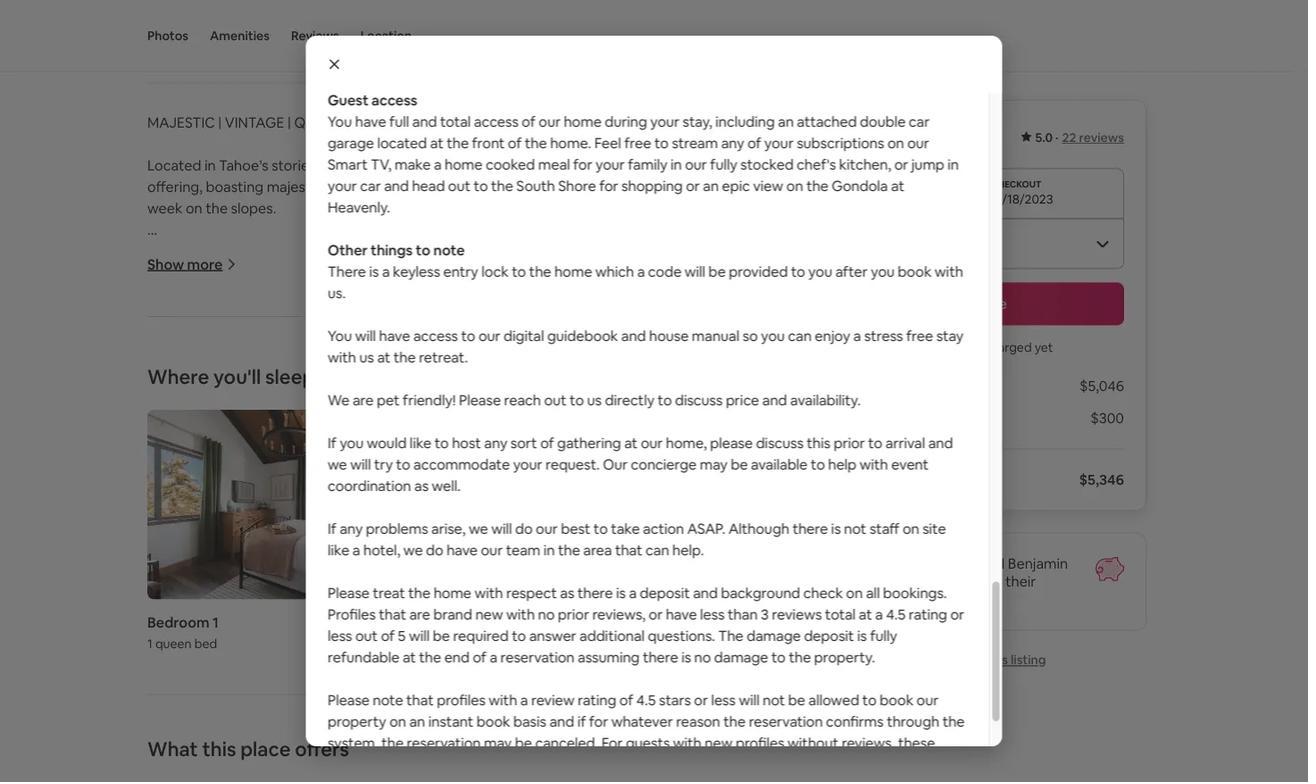 Task type: describe. For each thing, give the bounding box(es) containing it.
be inside a home for all seasons, and retaining its gorgeous redwood post and beam architecture and soaring granite fireplace, this cozy but spacious mountain lodge is the perfect basecamp for all of your tahoe adventures. enjoy panoramic views from rubicon peak to mt rose, and sapphire blue waters that appear to be so close you could almost reach it. the heller haus is perched atop a vista that allows for a truly four season tahoe experience.
[[471, 628, 488, 646]]

views
[[543, 607, 580, 625]]

charged
[[984, 340, 1032, 356]]

to down the cleaning fee button
[[868, 434, 882, 452]]

us.
[[327, 284, 345, 302]]

to right try
[[396, 455, 410, 473]]

the down home,
[[691, 457, 713, 475]]

seasons,
[[241, 564, 297, 582]]

0 horizontal spatial may
[[405, 777, 432, 782]]

the down the enter
[[669, 778, 692, 782]]

the down cooked
[[491, 176, 513, 195]]

note inside please note that profiles with a review rating of 4.5 stars or less will not be allowed to book our property on an instant book basis and if for whatever reason the reservation confirms through the system, the reservation may be canceled. for guests with new profiles without reviews, these requests will be reviewed manually and will be subject to screening and questioning before a reservation may be confirmed.
[[372, 691, 403, 709]]

to up keyless
[[415, 241, 430, 259]]

a up basis
[[520, 691, 528, 709]]

0 horizontal spatial do
[[426, 541, 443, 559]]

an up a
[[147, 521, 163, 539]]

please
[[710, 434, 753, 452]]

you for you will have access to our digital guidebook and house manual so you can enjoy a stress free stay with us at the retreat.
[[327, 326, 352, 345]]

on down double
[[887, 134, 904, 152]]

for inside please note that profiles with a review rating of 4.5 stars or less will not be allowed to book our property on an instant book basis and if for whatever reason the reservation confirms through the system, the reservation may be canceled. for guests with new profiles without reviews, these requests will be reviewed manually and will be subject to screening and questioning before a reservation may be confirmed.
[[589, 712, 608, 731]]

1 vertical spatial book
[[880, 691, 913, 709]]

rubicon inside located in tahoe's storied west shore, the heller haus is the latest stayluxe rubicon offering, boasting majestic panoramic lake views, a rustic yet refined setting to enjoy a week on the slopes.
[[646, 156, 699, 175]]

will inside please treat the home with respect as there is a deposit and background check on all bookings. profiles that are brand new with no prior reviews, or have less than 3 reviews total at a 4.5 rating or less out of 5 will be required to answer additional questions. the damage deposit is fully refundable at the end of a reservation assuming there is no damage to the property.
[[409, 627, 429, 645]]

epic inside thoughtfully renovated and restored in 2023, the heller haus returns to tahoe with the rich character of a classic alpine lodge, while delivering refined modern appointments and stunning design allowing you to unwind after an exhilarating day on the slopes, or a an epic day out on the lake.
[[166, 521, 194, 539]]

this left listing
[[987, 653, 1008, 669]]

0 vertical spatial less
[[700, 605, 724, 623]]

south
[[516, 176, 555, 195]]

and left the if
[[549, 712, 574, 731]]

may inside "if you would like to host any sort of gathering at our home, please discuss this prior to arrival and we will try to accommodate your request. our concierge may be available to help with event coordination as well."
[[700, 455, 727, 473]]

to right views,
[[473, 176, 488, 195]]

0 horizontal spatial all
[[224, 564, 238, 582]]

to inside located in tahoe's storied west shore, the heller haus is the latest stayluxe rubicon offering, boasting majestic panoramic lake views, a rustic yet refined setting to enjoy a week on the slopes.
[[646, 178, 661, 196]]

0 horizontal spatial day
[[198, 521, 221, 539]]

you right provided
[[808, 262, 832, 280]]

kitchen
[[315, 328, 364, 346]]

please treat the home with respect as there is a deposit and background check on all bookings. profiles that are brand new with no prior reviews, or have less than 3 reviews total at a 4.5 rating or less out of 5 will be required to answer additional questions. the damage deposit is fully refundable at the end of a reservation assuming there is no damage to the property.
[[327, 584, 964, 666]]

rated
[[408, 37, 439, 53]]

the up meal
[[525, 134, 547, 152]]

our up redwood
[[481, 541, 503, 559]]

for down stayluxe
[[599, 176, 618, 195]]

views,
[[428, 178, 468, 196]]

refined for delivering
[[507, 478, 554, 496]]

head inside the guest access you have full and total access of our home during your stay, including an attached double car garage located at the front of the home. feel free to stream any of your subscriptions on our smart tv, make a home cooked meal for your family in our fully stocked chef's kitchen, or jump in your car and head out to the south shore for shopping or an epic view on the gondola at heavenly.
[[412, 176, 445, 195]]

the left lake.
[[270, 521, 292, 539]]

any inside the if any problems arise, we will do our best to take action asap. although there is not staff on site like a hotel, we do have our team in the area that can help.
[[339, 519, 362, 538]]

7 - from the top
[[147, 392, 153, 411]]

or left jump
[[894, 155, 908, 173]]

and right the alder at the bottom of the page
[[370, 757, 395, 775]]

bed
[[194, 636, 217, 652]]

0 horizontal spatial profiles
[[437, 691, 485, 709]]

0 vertical spatial do
[[515, 519, 532, 538]]

west
[[321, 156, 356, 175]]

free inside you will have access to our digital guidebook and house manual so you can enjoy a stress free stay with us at the retreat.
[[906, 326, 933, 345]]

this inside "if you would like to host any sort of gathering at our home, please discuss this prior to arrival and we will try to accommodate your request. our concierge may be available to help with event coordination as well."
[[807, 434, 830, 452]]

returns
[[548, 457, 595, 475]]

an down the delivering
[[470, 499, 486, 518]]

1 | from the left
[[218, 114, 222, 132]]

·
[[1056, 130, 1059, 146]]

directly
[[605, 391, 654, 409]]

1 vertical spatial 1
[[213, 614, 219, 632]]

reservation up without
[[749, 712, 823, 731]]

to up confirms
[[862, 691, 877, 709]]

the inside traci and benjamin covers the service fee for their guests.
[[883, 573, 906, 591]]

on inside please note that profiles with a review rating of 4.5 stars or less will not be allowed to book our property on an instant book basis and if for whatever reason the reservation confirms through the system, the reservation may be canceled. for guests with new profiles without reviews, these requests will be reviewed manually and will be subject to screening and questioning before a reservation may be confirmed.
[[389, 712, 406, 731]]

1 horizontal spatial all
[[242, 607, 256, 625]]

1 vertical spatial deposit
[[804, 627, 854, 645]]

enjoy
[[432, 607, 467, 625]]

you'll
[[213, 364, 261, 390]]

or right shopping
[[686, 176, 700, 195]]

2 vertical spatial tahoe
[[622, 649, 662, 668]]

1 vertical spatial damage
[[714, 648, 768, 666]]

a inside you will have access to our digital guidebook and house manual so you can enjoy a stress free stay with us at the retreat.
[[853, 326, 861, 345]]

to right subject
[[681, 755, 695, 774]]

1 horizontal spatial profiles
[[736, 734, 784, 752]]

with inside greeted with the warmth of alder and redwoods, you can unload your gear as you enter the mudroom. shake the snow off your boots, unload your gear, and head inside the ol
[[206, 757, 235, 775]]

quintessential
[[294, 114, 410, 132]]

your down canceled.
[[573, 757, 602, 775]]

benjamin for their
[[1008, 555, 1068, 573]]

a left code
[[637, 262, 645, 280]]

property.
[[814, 648, 875, 666]]

you up confirmed.
[[471, 757, 495, 775]]

in right jump
[[948, 155, 959, 173]]

a left vista
[[358, 649, 366, 668]]

at down tahoe
[[430, 134, 443, 152]]

a down these
[[922, 755, 930, 774]]

if
[[577, 712, 586, 731]]

the right through
[[943, 712, 965, 731]]

the down boasting
[[206, 199, 228, 218]]

1 vertical spatial are
[[352, 391, 373, 409]]

inside
[[628, 778, 666, 782]]

the left property.
[[789, 648, 811, 666]]

of inside greeted with the warmth of alder and redwoods, you can unload your gear as you enter the mudroom. shake the snow off your boots, unload your gear, and head inside the ol
[[317, 757, 331, 775]]

that down appear
[[403, 649, 430, 668]]

stream
[[672, 134, 718, 152]]

be inside there is a keyless entry lock to the home which a code will be provided to you after you book with us.
[[708, 262, 726, 280]]

1 vertical spatial less
[[327, 627, 352, 645]]

your down west
[[327, 176, 357, 195]]

$5,346
[[1079, 471, 1125, 489]]

1 vertical spatial access
[[474, 112, 518, 130]]

1 horizontal spatial yet
[[1035, 340, 1054, 356]]

4.5 inside please treat the home with respect as there is a deposit and background check on all bookings. profiles that are brand new with no prior reviews, or have less than 3 reviews total at a 4.5 rating or less out of 5 will be required to answer additional questions. the damage deposit is fully refundable at the end of a reservation assuming there is no damage to the property.
[[886, 605, 905, 623]]

1 vertical spatial we
[[468, 519, 488, 538]]

an down stream
[[703, 176, 719, 195]]

have inside please treat the home with respect as there is a deposit and background check on all bookings. profiles that are brand new with no prior reviews, or have less than 3 reviews total at a 4.5 rating or less out of 5 will be required to answer additional questions. the damage deposit is fully refundable at the end of a reservation assuming there is no damage to the property.
[[666, 605, 697, 623]]

bunks,
[[404, 285, 447, 303]]

superhosts
[[205, 37, 269, 53]]

is inside the traci and benjamin is a superhost superhosts are experienced, highly rated hosts.
[[336, 14, 346, 33]]

on down "chef's"
[[786, 176, 803, 195]]

will up 'screening'
[[739, 691, 759, 709]]

and for fee
[[978, 555, 1005, 573]]

bedroom 1 1 queen bed
[[147, 614, 219, 652]]

- panoramic lake view ~ 3000 sq ft luxury lodge - 5 bedrooms, 1 king, 3 queens, 4 twins bunks, (sleeps up to 12) - 4 bathrooms - fully equipped gourmet kitchen - granite hearth and wood burning fireplace - fast starlink mesh wifi - ski storage and pantry
[[147, 242, 555, 411]]

majestic | vintage | quintessential tahoe
[[147, 114, 460, 132]]

shore
[[558, 176, 596, 195]]

of inside "if you would like to host any sort of gathering at our home, please discuss this prior to arrival and we will try to accommodate your request. our concierge may be available to help with event coordination as well."
[[540, 434, 554, 452]]

assuming
[[577, 648, 639, 666]]

fully inside please treat the home with respect as there is a deposit and background check on all bookings. profiles that are brand new with no prior reviews, or have less than 3 reviews total at a 4.5 rating or less out of 5 will be required to answer additional questions. the damage deposit is fully refundable at the end of a reservation assuming there is no damage to the property.
[[870, 627, 897, 645]]

panoramic inside located in tahoe's storied west shore, the heller haus is the latest stayluxe rubicon offering, boasting majestic panoramic lake views, a rustic yet refined setting to enjoy a week on the slopes.
[[325, 178, 395, 196]]

5 - from the top
[[147, 349, 153, 368]]

is up 'from'
[[594, 585, 604, 603]]

your left stay,
[[650, 112, 679, 130]]

your down feel
[[595, 155, 625, 173]]

shore,
[[359, 156, 400, 175]]

to down lodge,
[[367, 499, 381, 518]]

if for if any problems arise, we will do our best to take action asap. although there is not staff on site like a hotel, we do have our team in the area that can help.
[[327, 519, 336, 538]]

0 horizontal spatial car
[[360, 176, 381, 195]]

warmth
[[263, 757, 314, 775]]

for down the required
[[477, 649, 496, 668]]

heller inside a home for all seasons, and retaining its gorgeous redwood post and beam architecture and soaring granite fireplace, this cozy but spacious mountain lodge is the perfect basecamp for all of your tahoe adventures. enjoy panoramic views from rubicon peak to mt rose, and sapphire blue waters that appear to be so close you could almost reach it. the heller haus is perched atop a vista that allows for a truly four season tahoe experience.
[[176, 649, 214, 668]]

kitchen,
[[839, 155, 891, 173]]

wood
[[283, 349, 320, 368]]

less inside please note that profiles with a review rating of 4.5 stars or less will not be allowed to book our property on an instant book basis and if for whatever reason the reservation confirms through the system, the reservation may be canceled. for guests with new profiles without reviews, these requests will be reviewed manually and will be subject to screening and questioning before a reservation may be confirmed.
[[711, 691, 735, 709]]

your right off
[[371, 778, 401, 782]]

4 inside bedroom 2 4 single beds
[[446, 636, 454, 652]]

and down a
[[147, 585, 172, 603]]

alder
[[334, 757, 367, 775]]

for up the shore
[[573, 155, 592, 173]]

be left "allowed"
[[788, 691, 805, 709]]

a left "truly"
[[499, 649, 507, 668]]

to up end
[[454, 628, 468, 646]]

rose,
[[168, 628, 203, 646]]

make
[[394, 155, 430, 173]]

so inside a home for all seasons, and retaining its gorgeous redwood post and beam architecture and soaring granite fireplace, this cozy but spacious mountain lodge is the perfect basecamp for all of your tahoe adventures. enjoy panoramic views from rubicon peak to mt rose, and sapphire blue waters that appear to be so close you could almost reach it. the heller haus is perched atop a vista that allows for a truly four season tahoe experience.
[[491, 628, 507, 646]]

for inside traci and benjamin covers the service fee for their guests.
[[983, 573, 1003, 591]]

to inside '- panoramic lake view ~ 3000 sq ft luxury lodge - 5 bedrooms, 1 king, 3 queens, 4 twins bunks, (sleeps up to 12) - 4 bathrooms - fully equipped gourmet kitchen - granite hearth and wood burning fireplace - fast starlink mesh wifi - ski storage and pantry'
[[519, 285, 534, 303]]

11/18/2023
[[992, 192, 1054, 208]]

atop
[[324, 649, 355, 668]]

1 horizontal spatial car
[[909, 112, 930, 130]]

1 vertical spatial may
[[484, 734, 512, 752]]

granite
[[227, 585, 274, 603]]

renovated
[[234, 457, 301, 475]]

can inside you will have access to our digital guidebook and house manual so you can enjoy a stress free stay with us at the retreat.
[[788, 326, 812, 345]]

are inside the traci and benjamin is a superhost superhosts are experienced, highly rated hosts.
[[272, 37, 291, 53]]

and right the rose, in the left of the page
[[206, 628, 231, 646]]

in inside thoughtfully renovated and restored in 2023, the heller haus returns to tahoe with the rich character of a classic alpine lodge, while delivering refined modern appointments and stunning design allowing you to unwind after an exhilarating day on the slopes, or a an epic day out on the lake.
[[392, 457, 403, 475]]

smart
[[327, 155, 367, 173]]

0 vertical spatial reviews
[[1079, 130, 1125, 146]]

of inside thoughtfully renovated and restored in 2023, the heller haus returns to tahoe with the rich character of a classic alpine lodge, while delivering refined modern appointments and stunning design allowing you to unwind after an exhilarating day on the slopes, or a an epic day out on the lake.
[[242, 478, 256, 496]]

at inside "if you would like to host any sort of gathering at our home, please discuss this prior to arrival and we will try to accommodate your request. our concierge may be available to help with event coordination as well."
[[624, 434, 637, 452]]

single
[[456, 636, 490, 652]]

will inside there is a keyless entry lock to the home which a code will be provided to you after you book with us.
[[684, 262, 705, 280]]

4.5 inside please note that profiles with a review rating of 4.5 stars or less will not be allowed to book our property on an instant book basis and if for whatever reason the reservation confirms through the system, the reservation may be canceled. for guests with new profiles without reviews, these requests will be reviewed manually and will be subject to screening and questioning before a reservation may be confirmed.
[[636, 691, 656, 709]]

the down appear
[[419, 648, 441, 666]]

show more button
[[147, 255, 237, 273]]

0 vertical spatial please
[[459, 391, 501, 409]]

could
[[574, 628, 611, 646]]

twins
[[366, 285, 401, 303]]

you inside the guest access you have full and total access of our home during your stay, including an attached double car garage located at the front of the home. feel free to stream any of your subscriptions on our smart tv, make a home cooked meal for your family in our fully stocked chef's kitchen, or jump in your car and head out to the south shore for shopping or an epic view on the gondola at heavenly.
[[327, 112, 352, 130]]

to right directly
[[657, 391, 672, 409]]

is inside located in tahoe's storied west shore, the heller haus is the latest stayluxe rubicon offering, boasting majestic panoramic lake views, a rustic yet refined setting to enjoy a week on the slopes.
[[505, 156, 515, 175]]

post
[[536, 564, 566, 582]]

is up property.
[[857, 627, 867, 645]]

try
[[374, 455, 393, 473]]

reviews, inside please note that profiles with a review rating of 4.5 stars or less will not be allowed to book our property on an instant book basis and if for whatever reason the reservation confirms through the system, the reservation may be canceled. for guests with new profiles without reviews, these requests will be reviewed manually and will be subject to screening and questioning before a reservation may be confirmed.
[[842, 734, 895, 752]]

to up the 'gathering'
[[570, 391, 584, 409]]

view inside the guest access you have full and total access of our home during your stay, including an attached double car garage located at the front of the home. feel free to stream any of your subscriptions on our smart tv, make a home cooked meal for your family in our fully stocked chef's kitchen, or jump in your car and head out to the south shore for shopping or an epic view on the gondola at heavenly.
[[753, 176, 783, 195]]

new inside please note that profiles with a review rating of 4.5 stars or less will not be allowed to book our property on an instant book basis and if for whatever reason the reservation confirms through the system, the reservation may be canceled. for guests with new profiles without reviews, these requests will be reviewed manually and will be subject to screening and questioning before a reservation may be confirmed.
[[705, 734, 732, 752]]

stocked
[[740, 155, 794, 173]]

home inside a home for all seasons, and retaining its gorgeous redwood post and beam architecture and soaring granite fireplace, this cozy but spacious mountain lodge is the perfect basecamp for all of your tahoe adventures. enjoy panoramic views from rubicon peak to mt rose, and sapphire blue waters that appear to be so close you could almost reach it. the heller haus is perched atop a vista that allows for a truly four season tahoe experience.
[[161, 564, 198, 582]]

for down "granite"
[[219, 607, 238, 625]]

an inside please note that profiles with a review rating of 4.5 stars or less will not be allowed to book our property on an instant book basis and if for whatever reason the reservation confirms through the system, the reservation may be canceled. for guests with new profiles without reviews, these requests will be reviewed manually and will be subject to screening and questioning before a reservation may be confirmed.
[[409, 712, 425, 731]]

in inside located in tahoe's storied west shore, the heller haus is the latest stayluxe rubicon offering, boasting majestic panoramic lake views, a rustic yet refined setting to enjoy a week on the slopes.
[[205, 156, 216, 175]]

starlink
[[186, 371, 239, 389]]

location button
[[361, 0, 412, 71]]

perfect
[[632, 585, 682, 603]]

1 - from the top
[[147, 242, 153, 260]]

3 inside '- panoramic lake view ~ 3000 sq ft luxury lodge - 5 bedrooms, 1 king, 3 queens, 4 twins bunks, (sleeps up to 12) - 4 bathrooms - fully equipped gourmet kitchen - granite hearth and wood burning fireplace - fast starlink mesh wifi - ski storage and pantry'
[[286, 285, 294, 303]]

0 vertical spatial deposit
[[640, 584, 690, 602]]

almost
[[614, 628, 658, 646]]

attached
[[797, 112, 857, 130]]

reservation down requests
[[327, 777, 401, 782]]

free inside the guest access you have full and total access of our home during your stay, including an attached double car garage located at the front of the home. feel free to stream any of your subscriptions on our smart tv, make a home cooked meal for your family in our fully stocked chef's kitchen, or jump in your car and head out to the south shore for shopping or an epic view on the gondola at heavenly.
[[624, 134, 651, 152]]

for up soaring
[[202, 564, 221, 582]]

have inside the if any problems arise, we will do our best to take action asap. although there is not staff on site like a hotel, we do have our team in the area that can help.
[[446, 541, 477, 559]]

before inside please note that profiles with a review rating of 4.5 stars or less will not be allowed to book our property on an instant book basis and if for whatever reason the reservation confirms through the system, the reservation may be canceled. for guests with new profiles without reviews, these requests will be reviewed manually and will be subject to screening and questioning before a reservation may be confirmed.
[[874, 755, 919, 774]]

shake
[[244, 778, 283, 782]]

king,
[[250, 285, 283, 303]]

code
[[648, 262, 681, 280]]

and for superhosts
[[240, 14, 268, 33]]

2 vertical spatial 1
[[147, 636, 153, 652]]

classic
[[270, 478, 312, 496]]

reviews, inside please treat the home with respect as there is a deposit and background check on all bookings. profiles that are brand new with no prior reviews, or have less than 3 reviews total at a 4.5 rating or less out of 5 will be required to answer additional questions. the damage deposit is fully refundable at the end of a reservation assuming there is no damage to the property.
[[592, 605, 645, 623]]

the down warmth in the left of the page
[[287, 778, 309, 782]]

reviews inside please treat the home with respect as there is a deposit and background check on all bookings. profiles that are brand new with no prior reviews, or have less than 3 reviews total at a 4.5 rating or less out of 5 will be required to answer additional questions. the damage deposit is fully refundable at the end of a reservation assuming there is no damage to the property.
[[772, 605, 822, 623]]

guests.
[[837, 590, 884, 609]]

bedroom for bedroom 2
[[446, 614, 509, 632]]

our up "home."
[[538, 112, 560, 130]]

mt
[[147, 628, 165, 646]]

and right gear, at left bottom
[[564, 778, 589, 782]]

to left property.
[[771, 648, 786, 666]]

be inside "if you would like to host any sort of gathering at our home, please discuss this prior to arrival and we will try to accommodate your request. our concierge may be available to help with event coordination as well."
[[731, 455, 748, 473]]

enjoy inside you will have access to our digital guidebook and house manual so you can enjoy a stress free stay with us at the retreat.
[[815, 326, 850, 345]]

0 vertical spatial fee
[[897, 409, 919, 427]]

home inside there is a keyless entry lock to the home which a code will be provided to you after you book with us.
[[554, 262, 592, 280]]

garage
[[327, 134, 374, 152]]

fee inside traci and benjamin covers the service fee for their guests.
[[959, 573, 980, 591]]

out up the 'gathering'
[[544, 391, 566, 409]]

about this space dialog
[[306, 36, 1003, 782]]

the up well.
[[445, 457, 468, 475]]

to up "truly"
[[512, 627, 526, 645]]

or inside please note that profiles with a review rating of 4.5 stars or less will not be allowed to book our property on an instant book basis and if for whatever reason the reservation confirms through the system, the reservation may be canceled. for guests with new profiles without reviews, these requests will be reviewed manually and will be subject to screening and questioning before a reservation may be confirmed.
[[694, 691, 708, 709]]

basis
[[513, 712, 546, 731]]

1 vertical spatial there
[[577, 584, 613, 602]]

0 vertical spatial 4
[[354, 285, 363, 303]]

on down design
[[250, 521, 267, 539]]

1 horizontal spatial there
[[643, 648, 678, 666]]

$1,009 for $1,009 night
[[837, 122, 897, 148]]

located
[[147, 156, 201, 175]]

at down covers
[[859, 605, 872, 623]]

and right price
[[762, 391, 787, 409]]

be up the boots,
[[412, 755, 429, 774]]

our inside please note that profiles with a review rating of 4.5 stars or less will not be allowed to book our property on an instant book basis and if for whatever reason the reservation confirms through the system, the reservation may be canceled. for guests with new profiles without reviews, these requests will be reviewed manually and will be subject to screening and questioning before a reservation may be confirmed.
[[917, 691, 939, 709]]

home up "home."
[[564, 112, 601, 130]]

4 - from the top
[[147, 328, 153, 346]]

1 vertical spatial us
[[587, 391, 602, 409]]

the inside the if any problems arise, we will do our best to take action asap. although there is not staff on site like a hotel, we do have our team in the area that can help.
[[558, 541, 580, 559]]

our inside you will have access to our digital guidebook and house manual so you can enjoy a stress free stay with us at the retreat.
[[478, 326, 500, 345]]

after inside thoughtfully renovated and restored in 2023, the heller haus returns to tahoe with the rich character of a classic alpine lodge, while delivering refined modern appointments and stunning design allowing you to unwind after an exhilarating day on the slopes, or a an epic day out on the lake.
[[435, 499, 467, 518]]

on inside located in tahoe's storied west shore, the heller haus is the latest stayluxe rubicon offering, boasting majestic panoramic lake views, a rustic yet refined setting to enjoy a week on the slopes.
[[186, 199, 202, 218]]

0 vertical spatial day
[[569, 499, 592, 518]]

is down beam
[[616, 584, 626, 602]]

reservation inside please treat the home with respect as there is a deposit and background check on all bookings. profiles that are brand new with no prior reviews, or have less than 3 reviews total at a 4.5 rating or less out of 5 will be required to answer additional questions. the damage deposit is fully refundable at the end of a reservation assuming there is no damage to the property.
[[500, 648, 574, 666]]

screening
[[698, 755, 763, 774]]

appear
[[404, 628, 451, 646]]

with inside you will have access to our digital guidebook and house manual so you can enjoy a stress free stay with us at the retreat.
[[327, 348, 356, 366]]

like inside "if you would like to host any sort of gathering at our home, please discuss this prior to arrival and we will try to accommodate your request. our concierge may be available to help with event coordination as well."
[[409, 434, 431, 452]]

and down 'rich'
[[147, 499, 172, 518]]

your up stocked
[[764, 134, 794, 152]]

cleaning
[[837, 409, 894, 427]]

for
[[601, 734, 623, 752]]

a down covers
[[875, 605, 883, 623]]

like inside the if any problems arise, we will do our best to take action asap. although there is not staff on site like a hotel, we do have our team in the area that can help.
[[327, 541, 349, 559]]

22
[[1063, 130, 1077, 146]]

all inside please treat the home with respect as there is a deposit and background check on all bookings. profiles that are brand new with no prior reviews, or have less than 3 reviews total at a 4.5 rating or less out of 5 will be required to answer additional questions. the damage deposit is fully refundable at the end of a reservation assuming there is no damage to the property.
[[866, 584, 880, 602]]

is down sapphire
[[253, 649, 263, 668]]

(sleeps
[[450, 285, 496, 303]]

to left help
[[811, 455, 825, 473]]

reach inside about this space dialog
[[504, 391, 541, 409]]

new inside please treat the home with respect as there is a deposit and background check on all bookings. profiles that are brand new with no prior reviews, or have less than 3 reviews total at a 4.5 rating or less out of 5 will be required to answer additional questions. the damage deposit is fully refundable at the end of a reservation assuming there is no damage to the property.
[[475, 605, 503, 623]]

with up basis
[[488, 691, 517, 709]]

fully inside the guest access you have full and total access of our home during your stay, including an attached double car garage located at the front of the home. feel free to stream any of your subscriptions on our smart tv, make a home cooked meal for your family in our fully stocked chef's kitchen, or jump in your car and head out to the south shore for shopping or an epic view on the gondola at heavenly.
[[710, 155, 737, 173]]

refined for yet
[[546, 178, 594, 196]]

home up views,
[[444, 155, 482, 173]]

be down for
[[609, 755, 626, 774]]

profiles
[[327, 605, 375, 623]]

our
[[603, 455, 628, 473]]

than
[[728, 605, 758, 623]]

redwood
[[474, 564, 533, 582]]

be up the manually
[[515, 734, 532, 752]]

end
[[444, 648, 469, 666]]

and down without
[[766, 755, 791, 774]]

photos
[[147, 28, 188, 44]]

a left rustic
[[471, 178, 479, 196]]

area
[[583, 541, 612, 559]]

can inside the if any problems arise, we will do our best to take action asap. although there is not staff on site like a hotel, we do have our team in the area that can help.
[[645, 541, 669, 559]]

heavenly.
[[327, 198, 390, 216]]

1 vertical spatial no
[[694, 648, 711, 666]]

digital
[[503, 326, 544, 345]]

night
[[901, 128, 935, 146]]

0 vertical spatial unload
[[525, 757, 570, 775]]

on up take
[[596, 499, 612, 518]]

0 vertical spatial before
[[873, 471, 918, 489]]

0 vertical spatial damage
[[746, 627, 801, 645]]

the inside you will have access to our digital guidebook and house manual so you can enjoy a stress free stay with us at the retreat.
[[393, 348, 415, 366]]

with down redwood
[[474, 584, 503, 602]]

that inside the if any problems arise, we will do our best to take action asap. although there is not staff on site like a hotel, we do have our team in the area that can help.
[[615, 541, 642, 559]]

shopping
[[621, 176, 683, 195]]

where
[[147, 364, 209, 390]]

after inside there is a keyless entry lock to the home which a code will be provided to you after you book with us.
[[835, 262, 868, 280]]

a home for all seasons, and retaining its gorgeous redwood post and beam architecture and soaring granite fireplace, this cozy but spacious mountain lodge is the perfect basecamp for all of your tahoe adventures. enjoy panoramic views from rubicon peak to mt rose, and sapphire blue waters that appear to be so close you could almost reach it. the heller haus is perched atop a vista that allows for a truly four season tahoe experience.
[[147, 564, 727, 689]]

to up it.
[[710, 607, 724, 625]]

traci and benjamin covers the service fee for their guests.
[[837, 555, 1068, 609]]

you up inside
[[656, 757, 680, 775]]

reviews
[[291, 28, 339, 44]]

0 vertical spatial note
[[433, 241, 464, 259]]

the right system,
[[381, 734, 403, 752]]

the down "chef's"
[[806, 176, 828, 195]]

concierge
[[631, 455, 696, 473]]

experienced,
[[293, 37, 368, 53]]

or down service
[[950, 605, 964, 623]]

benjamin for experienced,
[[271, 14, 333, 33]]

our down exhilarating
[[536, 519, 558, 538]]

and down you'll
[[231, 392, 256, 411]]

close
[[510, 628, 544, 646]]

discuss inside "if you would like to host any sort of gathering at our home, please discuss this prior to arrival and we will try to accommodate your request. our concierge may be available to help with event coordination as well."
[[756, 434, 804, 452]]



Task type: vqa. For each thing, say whether or not it's contained in the screenshot.
'request.' in the left of the page
yes



Task type: locate. For each thing, give the bounding box(es) containing it.
not inside the if any problems arise, we will do our best to take action asap. although there is not staff on site like a hotel, we do have our team in the area that can help.
[[844, 519, 866, 538]]

in up boasting
[[205, 156, 216, 175]]

like up retaining in the bottom of the page
[[327, 541, 349, 559]]

mesh
[[242, 371, 278, 389]]

1 vertical spatial so
[[491, 628, 507, 646]]

2 - from the top
[[147, 285, 153, 303]]

0 horizontal spatial discuss
[[675, 391, 723, 409]]

to right provided
[[791, 262, 805, 280]]

1 vertical spatial and
[[978, 555, 1005, 573]]

0 horizontal spatial can
[[498, 757, 522, 775]]

fast
[[156, 371, 183, 389]]

1 bedroom from the left
[[147, 614, 210, 632]]

superhost
[[360, 14, 430, 33]]

reach
[[504, 391, 541, 409], [662, 628, 699, 646]]

1
[[241, 285, 247, 303], [213, 614, 219, 632], [147, 636, 153, 652]]

0 vertical spatial enjoy
[[664, 178, 699, 196]]

to inside you will have access to our digital guidebook and house manual so you can enjoy a stress free stay with us at the retreat.
[[461, 326, 475, 345]]

head down make
[[412, 176, 445, 195]]

without
[[787, 734, 838, 752]]

instant
[[428, 712, 473, 731]]

and right arrival
[[928, 434, 953, 452]]

event
[[891, 455, 929, 473]]

benjamin inside traci and benjamin covers the service fee for their guests.
[[1008, 555, 1068, 573]]

if for if you would like to host any sort of gathering at our home, please discuss this prior to arrival and we will try to accommodate your request. our concierge may be available to help with event coordination as well.
[[327, 434, 336, 452]]

1 vertical spatial reviews,
[[842, 734, 895, 752]]

as inside please treat the home with respect as there is a deposit and background check on all bookings. profiles that are brand new with no prior reviews, or have less than 3 reviews total at a 4.5 rating or less out of 5 will be required to answer additional questions. the damage deposit is fully refundable at the end of a reservation assuming there is no damage to the property.
[[560, 584, 574, 602]]

1 horizontal spatial like
[[409, 434, 431, 452]]

what
[[147, 737, 198, 762]]

any left sort on the left of page
[[484, 434, 507, 452]]

new up the required
[[475, 605, 503, 623]]

a inside the if any problems arise, we will do our best to take action asap. although there is not staff on site like a hotel, we do have our team in the area that can help.
[[352, 541, 360, 559]]

confirms
[[826, 712, 884, 731]]

1 horizontal spatial lake
[[398, 178, 425, 196]]

fully down guests.
[[870, 627, 897, 645]]

4.5 down bookings.
[[886, 605, 905, 623]]

report this listing button
[[915, 653, 1047, 669]]

can up confirmed.
[[498, 757, 522, 775]]

well.
[[431, 477, 461, 495]]

1 vertical spatial haus
[[512, 457, 545, 475]]

us inside you will have access to our digital guidebook and house manual so you can enjoy a stress free stay with us at the retreat.
[[359, 348, 374, 366]]

$300
[[1091, 409, 1125, 427]]

the inside please treat the home with respect as there is a deposit and background check on all bookings. profiles that are brand new with no prior reviews, or have less than 3 reviews total at a 4.5 rating or less out of 5 will be required to answer additional questions. the damage deposit is fully refundable at the end of a reservation assuming there is no damage to the property.
[[718, 627, 743, 645]]

a down renovated
[[259, 478, 266, 496]]

you for you won't be charged yet
[[908, 340, 929, 356]]

yet inside located in tahoe's storied west shore, the heller haus is the latest stayluxe rubicon offering, boasting majestic panoramic lake views, a rustic yet refined setting to enjoy a week on the slopes.
[[522, 178, 543, 196]]

1 horizontal spatial do
[[515, 519, 532, 538]]

0 horizontal spatial new
[[475, 605, 503, 623]]

1 horizontal spatial free
[[906, 326, 933, 345]]

0 horizontal spatial after
[[435, 499, 467, 518]]

majestic
[[267, 178, 322, 196]]

1 vertical spatial can
[[645, 541, 669, 559]]

2 bedroom from the left
[[446, 614, 509, 632]]

please note that profiles with a review rating of 4.5 stars or less will not be allowed to book our property on an instant book basis and if for whatever reason the reservation confirms through the system, the reservation may be canceled. for guests with new profiles without reviews, these requests will be reviewed manually and will be subject to screening and questioning before a reservation may be confirmed.
[[327, 691, 965, 782]]

1 horizontal spatial no
[[694, 648, 711, 666]]

the down best
[[558, 541, 580, 559]]

you
[[808, 262, 832, 280], [871, 262, 895, 280], [761, 326, 785, 345], [339, 434, 363, 452], [339, 499, 363, 518], [547, 628, 571, 646], [471, 757, 495, 775], [656, 757, 680, 775]]

sort
[[510, 434, 537, 452]]

in inside the if any problems arise, we will do our best to take action asap. although there is not staff on site like a hotel, we do have our team in the area that can help.
[[543, 541, 555, 559]]

friendly!
[[402, 391, 456, 409]]

reach inside a home for all seasons, and retaining its gorgeous redwood post and beam architecture and soaring granite fireplace, this cozy but spacious mountain lodge is the perfect basecamp for all of your tahoe adventures. enjoy panoramic views from rubicon peak to mt rose, and sapphire blue waters that appear to be so close you could almost reach it. the heller haus is perched atop a vista that allows for a truly four season tahoe experience.
[[662, 628, 699, 646]]

please for that
[[327, 691, 369, 709]]

you inside you will have access to our digital guidebook and house manual so you can enjoy a stress free stay with us at the retreat.
[[327, 326, 352, 345]]

0 vertical spatial fully
[[710, 155, 737, 173]]

0 horizontal spatial reviews
[[772, 605, 822, 623]]

yet right charged
[[1035, 340, 1054, 356]]

2 vertical spatial all
[[242, 607, 256, 625]]

home right a
[[161, 564, 198, 582]]

1 vertical spatial 3
[[761, 605, 769, 623]]

be inside please treat the home with respect as there is a deposit and background check on all bookings. profiles that are brand new with no prior reviews, or have less than 3 reviews total at a 4.5 rating or less out of 5 will be required to answer additional questions. the damage deposit is fully refundable at the end of a reservation assuming there is no damage to the property.
[[433, 627, 450, 645]]

out left rustic
[[448, 176, 470, 195]]

0 vertical spatial epic
[[722, 176, 750, 195]]

2 horizontal spatial we
[[468, 519, 488, 538]]

4.5
[[886, 605, 905, 623], [636, 691, 656, 709]]

2 vertical spatial book
[[476, 712, 510, 731]]

traci for superhosts
[[205, 14, 237, 33]]

rating inside please note that profiles with a review rating of 4.5 stars or less will not be allowed to book our property on an instant book basis and if for whatever reason the reservation confirms through the system, the reservation may be canceled. for guests with new profiles without reviews, these requests will be reviewed manually and will be subject to screening and questioning before a reservation may be confirmed.
[[577, 691, 616, 709]]

a up experienced,
[[350, 14, 357, 33]]

2 horizontal spatial 5
[[893, 377, 901, 395]]

0 horizontal spatial 1
[[147, 636, 153, 652]]

1 if from the top
[[327, 434, 336, 452]]

0 vertical spatial discuss
[[675, 391, 723, 409]]

this up profiles
[[341, 585, 365, 603]]

the up shake
[[238, 757, 260, 775]]

out down design
[[225, 521, 247, 539]]

out inside the guest access you have full and total access of our home during your stay, including an attached double car garage located at the front of the home. feel free to stream any of your subscriptions on our smart tv, make a home cooked meal for your family in our fully stocked chef's kitchen, or jump in your car and head out to the south shore for shopping or an epic view on the gondola at heavenly.
[[448, 176, 470, 195]]

access
[[371, 91, 417, 109], [474, 112, 518, 130], [413, 326, 458, 345]]

you down guest
[[327, 112, 352, 130]]

stunning
[[175, 499, 232, 518]]

a down the required
[[489, 648, 497, 666]]

is up rustic
[[505, 156, 515, 175]]

or inside thoughtfully renovated and restored in 2023, the heller haus returns to tahoe with the rich character of a classic alpine lodge, while delivering refined modern appointments and stunning design allowing you to unwind after an exhilarating day on the slopes, or a an epic day out on the lake.
[[689, 499, 703, 518]]

this inside a home for all seasons, and retaining its gorgeous redwood post and beam architecture and soaring granite fireplace, this cozy but spacious mountain lodge is the perfect basecamp for all of your tahoe adventures. enjoy panoramic views from rubicon peak to mt rose, and sapphire blue waters that appear to be so close you could almost reach it. the heller haus is perched atop a vista that allows for a truly four season tahoe experience.
[[341, 585, 365, 603]]

subject
[[629, 755, 678, 774]]

$1,009 for $1,009 x 5 nights
[[837, 377, 880, 395]]

0 horizontal spatial traci
[[205, 14, 237, 33]]

you down alpine
[[339, 499, 363, 518]]

no down it.
[[694, 648, 711, 666]]

offering,
[[147, 178, 203, 196]]

1 horizontal spatial can
[[645, 541, 669, 559]]

to left host
[[434, 434, 449, 452]]

5 inside '- panoramic lake view ~ 3000 sq ft luxury lodge - 5 bedrooms, 1 king, 3 queens, 4 twins bunks, (sleeps up to 12) - 4 bathrooms - fully equipped gourmet kitchen - granite hearth and wood burning fireplace - fast starlink mesh wifi - ski storage and pantry'
[[156, 285, 164, 303]]

our down stream
[[685, 155, 707, 173]]

a inside the guest access you have full and total access of our home during your stay, including an attached double car garage located at the front of the home. feel free to stream any of your subscriptions on our smart tv, make a home cooked meal for your family in our fully stocked chef's kitchen, or jump in your car and head out to the south shore for shopping or an epic view on the gondola at heavenly.
[[434, 155, 441, 173]]

exhilarating
[[489, 499, 565, 518]]

tahoe up "blue"
[[308, 607, 348, 625]]

0 vertical spatial all
[[224, 564, 238, 582]]

0 horizontal spatial the
[[147, 649, 173, 668]]

0 vertical spatial any
[[721, 134, 744, 152]]

1 vertical spatial note
[[372, 691, 403, 709]]

access up front
[[474, 112, 518, 130]]

an right including
[[778, 112, 794, 130]]

reviews down check
[[772, 605, 822, 623]]

0 vertical spatial yet
[[522, 178, 543, 196]]

with inside there is a keyless entry lock to the home which a code will be provided to you after you book with us.
[[935, 262, 963, 280]]

with down reason
[[673, 734, 701, 752]]

lake inside located in tahoe's storied west shore, the heller haus is the latest stayluxe rubicon offering, boasting majestic panoramic lake views, a rustic yet refined setting to enjoy a week on the slopes.
[[398, 178, 425, 196]]

rating up the if
[[577, 691, 616, 709]]

there right although
[[792, 519, 828, 538]]

1 horizontal spatial enjoy
[[815, 326, 850, 345]]

0 horizontal spatial 4.5
[[636, 691, 656, 709]]

profiles up 'screening'
[[736, 734, 784, 752]]

1 horizontal spatial us
[[587, 391, 602, 409]]

bedroom for bedroom 1
[[147, 614, 210, 632]]

we down problems
[[403, 541, 423, 559]]

head inside greeted with the warmth of alder and redwoods, you can unload your gear as you enter the mudroom. shake the snow off your boots, unload your gear, and head inside the ol
[[592, 778, 625, 782]]

the right covers
[[883, 573, 906, 591]]

can
[[788, 326, 812, 345], [645, 541, 669, 559], [498, 757, 522, 775]]

2 vertical spatial there
[[643, 648, 678, 666]]

1 vertical spatial fee
[[959, 573, 980, 591]]

1 horizontal spatial deposit
[[804, 627, 854, 645]]

reservation down close
[[500, 648, 574, 666]]

stayluxe
[[584, 156, 643, 175]]

0 horizontal spatial are
[[272, 37, 291, 53]]

0 horizontal spatial unload
[[449, 778, 493, 782]]

host
[[452, 434, 481, 452]]

will inside "if you would like to host any sort of gathering at our home, please discuss this prior to arrival and we will try to accommodate your request. our concierge may be available to help with event coordination as well."
[[350, 455, 371, 473]]

1 vertical spatial the
[[147, 649, 173, 668]]

reservation down instant at left bottom
[[407, 734, 481, 752]]

heller for rustic
[[428, 156, 467, 175]]

your
[[650, 112, 679, 130], [764, 134, 794, 152], [595, 155, 625, 173], [327, 176, 357, 195], [513, 455, 542, 473], [276, 607, 305, 625], [573, 757, 602, 775], [371, 778, 401, 782], [496, 778, 526, 782]]

will up team at the left bottom of the page
[[491, 519, 512, 538]]

the inside a home for all seasons, and retaining its gorgeous redwood post and beam architecture and soaring granite fireplace, this cozy but spacious mountain lodge is the perfect basecamp for all of your tahoe adventures. enjoy panoramic views from rubicon peak to mt rose, and sapphire blue waters that appear to be so close you could almost reach it. the heller haus is perched atop a vista that allows for a truly four season tahoe experience.
[[147, 649, 173, 668]]

is inside there is a keyless entry lock to the home which a code will be provided to you after you book with us.
[[369, 262, 379, 280]]

staff
[[869, 519, 899, 538]]

1 vertical spatial if
[[327, 519, 336, 538]]

subscriptions
[[797, 134, 884, 152]]

and inside please treat the home with respect as there is a deposit and background check on all bookings. profiles that are brand new with no prior reviews, or have less than 3 reviews total at a 4.5 rating or less out of 5 will be required to answer additional questions. the damage deposit is fully refundable at the end of a reservation assuming there is no damage to the property.
[[693, 584, 718, 602]]

help.
[[672, 541, 704, 559]]

0 horizontal spatial haus
[[217, 649, 250, 668]]

0 vertical spatial so
[[743, 326, 758, 345]]

stay
[[936, 326, 963, 345]]

no up answer
[[538, 605, 555, 623]]

1 vertical spatial rating
[[577, 691, 616, 709]]

2 vertical spatial any
[[339, 519, 362, 538]]

1 vertical spatial epic
[[166, 521, 194, 539]]

majestic
[[147, 114, 215, 132]]

of inside please note that profiles with a review rating of 4.5 stars or less will not be allowed to book our property on an instant book basis and if for whatever reason the reservation confirms through the system, the reservation may be canceled. for guests with new profiles without reviews, these requests will be reviewed manually and will be subject to screening and questioning before a reservation may be confirmed.
[[619, 691, 633, 709]]

have up questions.
[[666, 605, 697, 623]]

traci for fee
[[943, 555, 975, 573]]

site
[[922, 519, 946, 538]]

if inside the if any problems arise, we will do our best to take action asap. although there is not staff on site like a hotel, we do have our team in the area that can help.
[[327, 519, 336, 538]]

please inside please treat the home with respect as there is a deposit and background check on all bookings. profiles that are brand new with no prior reviews, or have less than 3 reviews total at a 4.5 rating or less out of 5 will be required to answer additional questions. the damage deposit is fully refundable at the end of a reservation assuming there is no damage to the property.
[[327, 584, 369, 602]]

rating inside please treat the home with respect as there is a deposit and background check on all bookings. profiles that are brand new with no prior reviews, or have less than 3 reviews total at a 4.5 rating or less out of 5 will be required to answer additional questions. the damage deposit is fully refundable at the end of a reservation assuming there is no damage to the property.
[[909, 605, 947, 623]]

lake inside '- panoramic lake view ~ 3000 sq ft luxury lodge - 5 bedrooms, 1 king, 3 queens, 4 twins bunks, (sleeps up to 12) - 4 bathrooms - fully equipped gourmet kitchen - granite hearth and wood burning fireplace - fast starlink mesh wifi - ski storage and pantry'
[[228, 242, 254, 260]]

amenities
[[210, 28, 270, 44]]

as inside "if you would like to host any sort of gathering at our home, please discuss this prior to arrival and we will try to accommodate your request. our concierge may be available to help with event coordination as well."
[[414, 477, 428, 495]]

3 - from the top
[[147, 306, 153, 325]]

unload
[[525, 757, 570, 775], [449, 778, 493, 782]]

indulge in the serene beauty of lake tahoe from the comfort of our modern rustic bedroom, thoughtfully designed to provide a refined mountain escape and elevate your stay. image
[[147, 410, 432, 600], [147, 410, 432, 600]]

questions.
[[648, 627, 715, 645]]

2 horizontal spatial haus
[[512, 457, 545, 475]]

action
[[643, 519, 684, 538]]

granite
[[156, 349, 205, 368]]

the down gorgeous
[[408, 584, 430, 602]]

you inside thoughtfully renovated and restored in 2023, the heller haus returns to tahoe with the rich character of a classic alpine lodge, while delivering refined modern appointments and stunning design allowing you to unwind after an exhilarating day on the slopes, or a an epic day out on the lake.
[[339, 499, 363, 518]]

after up stress
[[835, 262, 868, 280]]

your inside "if you would like to host any sort of gathering at our home, please discuss this prior to arrival and we will try to accommodate your request. our concierge may be available to help with event coordination as well."
[[513, 455, 542, 473]]

be
[[708, 262, 726, 280], [967, 340, 982, 356], [731, 455, 748, 473], [433, 627, 450, 645], [471, 628, 488, 646], [788, 691, 805, 709], [515, 734, 532, 752], [412, 755, 429, 774], [609, 755, 626, 774], [436, 777, 453, 782]]

0 vertical spatial no
[[538, 605, 555, 623]]

view
[[753, 176, 783, 195], [258, 242, 288, 260]]

problems
[[366, 519, 428, 538]]

heller for while
[[471, 457, 509, 475]]

0 vertical spatial new
[[475, 605, 503, 623]]

and up alpine
[[304, 457, 329, 475]]

season
[[573, 649, 619, 668]]

0 vertical spatial reach
[[504, 391, 541, 409]]

1 horizontal spatial 4
[[354, 285, 363, 303]]

0 horizontal spatial lake
[[228, 242, 254, 260]]

sapphire
[[234, 628, 291, 646]]

and up the peak
[[693, 584, 718, 602]]

in up the post
[[543, 541, 555, 559]]

2 horizontal spatial are
[[409, 605, 430, 623]]

1 vertical spatial 4
[[156, 306, 164, 325]]

bedroom up single
[[446, 614, 509, 632]]

a down stream
[[702, 178, 710, 196]]

1 vertical spatial head
[[592, 778, 625, 782]]

at right gondola
[[891, 176, 904, 195]]

out inside please treat the home with respect as there is a deposit and background check on all bookings. profiles that are brand new with no prior reviews, or have less than 3 reviews total at a 4.5 rating or less out of 5 will be required to answer additional questions. the damage deposit is fully refundable at the end of a reservation assuming there is no damage to the property.
[[355, 627, 378, 645]]

at inside you will have access to our digital guidebook and house manual so you can enjoy a stress free stay with us at the retreat.
[[377, 348, 390, 366]]

like
[[409, 434, 431, 452], [327, 541, 349, 559]]

0 horizontal spatial reviews,
[[592, 605, 645, 623]]

total
[[440, 112, 471, 130], [825, 605, 856, 623]]

0 horizontal spatial enjoy
[[664, 178, 699, 196]]

2 horizontal spatial can
[[788, 326, 812, 345]]

1 horizontal spatial bedroom
[[446, 614, 509, 632]]

0 vertical spatial are
[[272, 37, 291, 53]]

you down views
[[547, 628, 571, 646]]

1 horizontal spatial rating
[[909, 605, 947, 623]]

manual
[[692, 326, 739, 345]]

jump
[[911, 155, 944, 173]]

head down gear
[[592, 778, 625, 782]]

storied
[[272, 156, 318, 175]]

at up our
[[624, 434, 637, 452]]

panoramic up heavenly.
[[325, 178, 395, 196]]

heller up views,
[[428, 156, 467, 175]]

0 vertical spatial 3
[[286, 285, 294, 303]]

best
[[561, 519, 590, 538]]

the down beam
[[607, 585, 629, 603]]

car down shore, at top
[[360, 176, 381, 195]]

0 vertical spatial us
[[359, 348, 374, 366]]

cozy
[[368, 585, 398, 603]]

~
[[147, 264, 156, 282]]

if inside "if you would like to host any sort of gathering at our home, please discuss this prior to arrival and we will try to accommodate your request. our concierge may be available to help with event coordination as well."
[[327, 434, 336, 452]]

with inside "if you would like to host any sort of gathering at our home, please discuss this prior to arrival and we will try to accommodate your request. our concierge may be available to help with event coordination as well."
[[860, 455, 888, 473]]

request.
[[545, 455, 600, 473]]

with down kitchen
[[327, 348, 356, 366]]

bedroom
[[147, 614, 210, 632], [446, 614, 509, 632]]

0 vertical spatial heller
[[428, 156, 467, 175]]

panoramic
[[156, 242, 225, 260]]

be right won't
[[967, 340, 982, 356]]

not left "allowed"
[[763, 691, 785, 709]]

view up luxury
[[258, 242, 288, 260]]

system,
[[327, 734, 378, 752]]

1 $1,009 from the top
[[837, 122, 897, 148]]

rubicon inside a home for all seasons, and retaining its gorgeous redwood post and beam architecture and soaring granite fireplace, this cozy but spacious mountain lodge is the perfect basecamp for all of your tahoe adventures. enjoy panoramic views from rubicon peak to mt rose, and sapphire blue waters that appear to be so close you could almost reach it. the heller haus is perched atop a vista that allows for a truly four season tahoe experience.
[[618, 607, 671, 625]]

you inside "if you would like to host any sort of gathering at our home, please discuss this prior to arrival and we will try to accommodate your request. our concierge may be available to help with event coordination as well."
[[339, 434, 363, 452]]

0 vertical spatial total
[[440, 112, 471, 130]]

bedroom inside bedroom 2 4 single beds
[[446, 614, 509, 632]]

profiles up instant at left bottom
[[437, 691, 485, 709]]

epic down stocked
[[722, 176, 750, 195]]

epic inside the guest access you have full and total access of our home during your stay, including an attached double car garage located at the front of the home. feel free to stream any of your subscriptions on our smart tv, make a home cooked meal for your family in our fully stocked chef's kitchen, or jump in your car and head out to the south shore for shopping or an epic view on the gondola at heavenly.
[[722, 176, 750, 195]]

total inside please treat the home with respect as there is a deposit and background check on all bookings. profiles that are brand new with no prior reviews, or have less than 3 reviews total at a 4.5 rating or less out of 5 will be required to answer additional questions. the damage deposit is fully refundable at the end of a reservation assuming there is no damage to the property.
[[825, 605, 856, 623]]

on
[[887, 134, 904, 152], [786, 176, 803, 195], [186, 199, 202, 218], [596, 499, 612, 518], [903, 519, 919, 538], [250, 521, 267, 539], [846, 584, 863, 602], [389, 712, 406, 731]]

we are pet friendly! please reach out to us directly to discuss price and availability.
[[327, 391, 861, 409]]

during
[[605, 112, 647, 130]]

0 horizontal spatial free
[[624, 134, 651, 152]]

reviews, down confirms
[[842, 734, 895, 752]]

we up alpine
[[327, 455, 347, 473]]

2 vertical spatial 5
[[398, 627, 405, 645]]

please for the
[[327, 584, 369, 602]]

access inside you will have access to our digital guidebook and house manual so you can enjoy a stress free stay with us at the retreat.
[[413, 326, 458, 345]]

1 horizontal spatial reviews,
[[842, 734, 895, 752]]

1 horizontal spatial note
[[433, 241, 464, 259]]

2 if from the top
[[327, 519, 336, 538]]

character
[[175, 478, 239, 496]]

luxury
[[229, 264, 273, 282]]

after
[[835, 262, 868, 280], [435, 499, 467, 518]]

2 | from the left
[[288, 114, 291, 132]]

will inside you will have access to our digital guidebook and house manual so you can enjoy a stress free stay with us at the retreat.
[[355, 326, 376, 345]]

prior inside please treat the home with respect as there is a deposit and background check on all bookings. profiles that are brand new with no prior reviews, or have less than 3 reviews total at a 4.5 rating or less out of 5 will be required to answer additional questions. the damage deposit is fully refundable at the end of a reservation assuming there is no damage to the property.
[[558, 605, 589, 623]]

availability.
[[790, 391, 861, 409]]

and right full
[[412, 112, 437, 130]]

2 horizontal spatial 4
[[446, 636, 454, 652]]

1 vertical spatial after
[[435, 499, 467, 518]]

11/13/2023
[[847, 192, 909, 208]]

benjamin inside the traci and benjamin is a superhost superhosts are experienced, highly rated hosts.
[[271, 14, 333, 33]]

that inside please treat the home with respect as there is a deposit and background check on all bookings. profiles that are brand new with no prior reviews, or have less than 3 reviews total at a 4.5 rating or less out of 5 will be required to answer additional questions. the damage deposit is fully refundable at the end of a reservation assuming there is no damage to the property.
[[379, 605, 406, 623]]

you inside a home for all seasons, and retaining its gorgeous redwood post and beam architecture and soaring granite fireplace, this cozy but spacious mountain lodge is the perfect basecamp for all of your tahoe adventures. enjoy panoramic views from rubicon peak to mt rose, and sapphire blue waters that appear to be so close you could almost reach it. the heller haus is perched atop a vista that allows for a truly four season tahoe experience.
[[547, 628, 571, 646]]

2 $1,009 from the top
[[837, 377, 880, 395]]

are inside please treat the home with respect as there is a deposit and background check on all bookings. profiles that are brand new with no prior reviews, or have less than 3 reviews total at a 4.5 rating or less out of 5 will be required to answer additional questions. the damage deposit is fully refundable at the end of a reservation assuming there is no damage to the property.
[[409, 605, 430, 623]]

before down these
[[874, 755, 919, 774]]

is inside the if any problems arise, we will do our best to take action asap. although there is not staff on site like a hotel, we do have our team in the area that can help.
[[831, 519, 841, 538]]

or
[[894, 155, 908, 173], [686, 176, 700, 195], [689, 499, 703, 518], [649, 605, 662, 623], [950, 605, 964, 623], [694, 691, 708, 709]]

as inside greeted with the warmth of alder and redwoods, you can unload your gear as you enter the mudroom. shake the snow off your boots, unload your gear, and head inside the ol
[[638, 757, 653, 775]]

experience.
[[147, 671, 224, 689]]

1 vertical spatial please
[[327, 584, 369, 602]]

any inside the guest access you have full and total access of our home during your stay, including an attached double car garage located at the front of the home. feel free to stream any of your subscriptions on our smart tv, make a home cooked meal for your family in our fully stocked chef's kitchen, or jump in your car and head out to the south shore for shopping or an epic view on the gondola at heavenly.
[[721, 134, 744, 152]]

1 vertical spatial prior
[[558, 605, 589, 623]]

do up gorgeous
[[426, 541, 443, 559]]

any
[[721, 134, 744, 152], [484, 434, 507, 452], [339, 519, 362, 538]]

unwind
[[384, 499, 432, 518]]

a down beam
[[629, 584, 636, 602]]

$1,009 up kitchen,
[[837, 122, 897, 148]]

1 horizontal spatial discuss
[[756, 434, 804, 452]]

1 vertical spatial tahoe
[[308, 607, 348, 625]]

12)
[[537, 285, 555, 303]]

1 horizontal spatial fee
[[959, 573, 980, 591]]

have inside the guest access you have full and total access of our home during your stay, including an attached double car garage located at the front of the home. feel free to stream any of your subscriptions on our smart tv, make a home cooked meal for your family in our fully stocked chef's kitchen, or jump in your car and head out to the south shore for shopping or an epic view on the gondola at heavenly.
[[355, 112, 386, 130]]

do down exhilarating
[[515, 519, 532, 538]]

with inside thoughtfully renovated and restored in 2023, the heller haus returns to tahoe with the rich character of a classic alpine lodge, while delivering refined modern appointments and stunning design allowing you to unwind after an exhilarating day on the slopes, or a an epic day out on the lake.
[[659, 457, 688, 475]]

your down the manually
[[496, 778, 526, 782]]

0 horizontal spatial us
[[359, 348, 374, 366]]

haus for returns
[[512, 457, 545, 475]]

an left instant at left bottom
[[409, 712, 425, 731]]

a right make
[[434, 155, 441, 173]]

6 - from the top
[[147, 371, 153, 389]]

where you'll sleep region
[[140, 360, 738, 659]]

if
[[327, 434, 336, 452], [327, 519, 336, 538]]

required
[[453, 627, 508, 645]]

that inside please note that profiles with a review rating of 4.5 stars or less will not be allowed to book our property on an instant book basis and if for whatever reason the reservation confirms through the system, the reservation may be canceled. for guests with new profiles without reviews, these requests will be reviewed manually and will be subject to screening and questioning before a reservation may be confirmed.
[[406, 691, 433, 709]]

there inside the if any problems arise, we will do our best to take action asap. although there is not staff on site like a hotel, we do have our team in the area that can help.
[[792, 519, 828, 538]]

lock
[[481, 262, 508, 280]]

reserve button
[[837, 283, 1125, 326]]

refined inside thoughtfully renovated and restored in 2023, the heller haus returns to tahoe with the rich character of a classic alpine lodge, while delivering refined modern appointments and stunning design allowing you to unwind after an exhilarating day on the slopes, or a an epic day out on the lake.
[[507, 478, 554, 496]]

of
[[522, 112, 535, 130], [508, 134, 521, 152], [747, 134, 761, 152], [540, 434, 554, 452], [242, 478, 256, 496], [259, 607, 272, 625], [381, 627, 394, 645], [472, 648, 486, 666], [619, 691, 633, 709], [317, 757, 331, 775]]

enjoy
[[664, 178, 699, 196], [815, 326, 850, 345]]

brand
[[433, 605, 472, 623]]

please inside please note that profiles with a review rating of 4.5 stars or less will not be allowed to book our property on an instant book basis and if for whatever reason the reservation confirms through the system, the reservation may be canceled. for guests with new profiles without reviews, these requests will be reviewed manually and will be subject to screening and questioning before a reservation may be confirmed.
[[327, 691, 369, 709]]

or down perfect
[[649, 605, 662, 623]]

you up restored
[[339, 434, 363, 452]]

haus inside thoughtfully renovated and restored in 2023, the heller haus returns to tahoe with the rich character of a classic alpine lodge, while delivering refined modern appointments and stunning design allowing you to unwind after an exhilarating day on the slopes, or a an epic day out on the lake.
[[512, 457, 545, 475]]

2 horizontal spatial all
[[866, 584, 880, 602]]

book inside there is a keyless entry lock to the home which a code will be provided to you after you book with us.
[[898, 262, 932, 280]]

book up through
[[880, 691, 913, 709]]

1 horizontal spatial the
[[718, 627, 743, 645]]

including
[[715, 112, 775, 130]]

panoramic inside a home for all seasons, and retaining its gorgeous redwood post and beam architecture and soaring granite fireplace, this cozy but spacious mountain lodge is the perfect basecamp for all of your tahoe adventures. enjoy panoramic views from rubicon peak to mt rose, and sapphire blue waters that appear to be so close you could almost reach it. the heller haus is perched atop a vista that allows for a truly four season tahoe experience.
[[470, 607, 540, 625]]

1 vertical spatial total
[[825, 605, 856, 623]]

tahoe inside thoughtfully renovated and restored in 2023, the heller haus returns to tahoe with the rich character of a classic alpine lodge, while delivering refined modern appointments and stunning design allowing you to unwind after an exhilarating day on the slopes, or a an epic day out on the lake.
[[616, 457, 656, 475]]

or up asap.
[[689, 499, 703, 518]]

heller inside thoughtfully renovated and restored in 2023, the heller haus returns to tahoe with the rich character of a classic alpine lodge, while delivering refined modern appointments and stunning design allowing you to unwind after an exhilarating day on the slopes, or a an epic day out on the lake.
[[471, 457, 509, 475]]

out inside thoughtfully renovated and restored in 2023, the heller haus returns to tahoe with the rich character of a classic alpine lodge, while delivering refined modern appointments and stunning design allowing you to unwind after an exhilarating day on the slopes, or a an epic day out on the lake.
[[225, 521, 247, 539]]

on inside please treat the home with respect as there is a deposit and background check on all bookings. profiles that are brand new with no prior reviews, or have less than 3 reviews total at a 4.5 rating or less out of 5 will be required to answer additional questions. the damage deposit is fully refundable at the end of a reservation assuming there is no damage to the property.
[[846, 584, 863, 602]]

0 horizontal spatial epic
[[166, 521, 194, 539]]

haus for is
[[470, 156, 502, 175]]

delivering
[[439, 478, 503, 496]]

prior down lodge
[[558, 605, 589, 623]]

and inside you will have access to our digital guidebook and house manual so you can enjoy a stress free stay with us at the retreat.
[[621, 326, 646, 345]]

this
[[807, 434, 830, 452], [341, 585, 365, 603], [987, 653, 1008, 669], [202, 737, 236, 762]]

5 inside please treat the home with respect as there is a deposit and background check on all bookings. profiles that are brand new with no prior reviews, or have less than 3 reviews total at a 4.5 rating or less out of 5 will be required to answer additional questions. the damage deposit is fully refundable at the end of a reservation assuming there is no damage to the property.
[[398, 627, 405, 645]]

0 vertical spatial rubicon
[[646, 156, 699, 175]]

or up reason
[[694, 691, 708, 709]]

blue
[[294, 628, 323, 646]]

in down would
[[392, 457, 403, 475]]

enjoy inside located in tahoe's storied west shore, the heller haus is the latest stayluxe rubicon offering, boasting majestic panoramic lake views, a rustic yet refined setting to enjoy a week on the slopes.
[[664, 178, 699, 196]]

queen
[[155, 636, 192, 652]]

any down including
[[721, 134, 744, 152]]

car right double
[[909, 112, 930, 130]]

0 horizontal spatial any
[[339, 519, 362, 538]]

it.
[[702, 628, 714, 646]]

double the fun, double the beds, and double the memories made in this cozy kids' room! image
[[446, 410, 731, 600], [446, 410, 731, 600]]

1 inside '- panoramic lake view ~ 3000 sq ft luxury lodge - 5 bedrooms, 1 king, 3 queens, 4 twins bunks, (sleeps up to 12) - 4 bathrooms - fully equipped gourmet kitchen - granite hearth and wood burning fireplace - fast starlink mesh wifi - ski storage and pantry'
[[241, 285, 247, 303]]

0 vertical spatial after
[[835, 262, 868, 280]]

0 vertical spatial profiles
[[437, 691, 485, 709]]

1 vertical spatial discuss
[[756, 434, 804, 452]]

2 vertical spatial as
[[638, 757, 653, 775]]

to inside the if any problems arise, we will do our best to take action asap. although there is not staff on site like a hotel, we do have our team in the area that can help.
[[593, 519, 608, 538]]

reviews button
[[291, 0, 339, 71]]

so
[[743, 326, 758, 345], [491, 628, 507, 646]]

4 left single
[[446, 636, 454, 652]]

0 horizontal spatial 4
[[156, 306, 164, 325]]

the right it.
[[718, 627, 743, 645]]

2 vertical spatial we
[[403, 541, 423, 559]]

0 vertical spatial and
[[240, 14, 268, 33]]

as up inside
[[638, 757, 653, 775]]

0 vertical spatial access
[[371, 91, 417, 109]]

other
[[327, 241, 367, 259]]

haus inside located in tahoe's storied west shore, the heller haus is the latest stayluxe rubicon offering, boasting majestic panoramic lake views, a rustic yet refined setting to enjoy a week on the slopes.
[[470, 156, 502, 175]]

gourmet
[[255, 328, 312, 346]]

to down the 'gathering'
[[598, 457, 613, 475]]

a down things
[[382, 262, 389, 280]]

have inside you will have access to our digital guidebook and house manual so you can enjoy a stress free stay with us at the retreat.
[[379, 326, 410, 345]]



